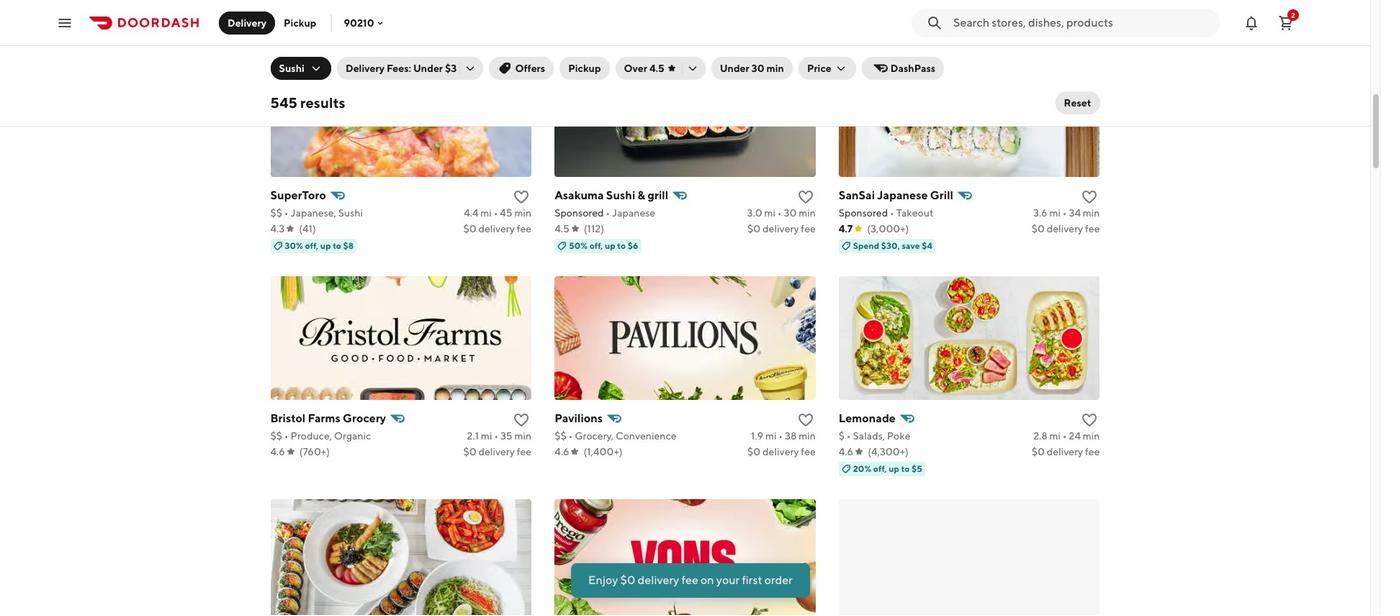 Task type: vqa. For each thing, say whether or not it's contained in the screenshot.
sponsored • takeout
yes



Task type: locate. For each thing, give the bounding box(es) containing it.
under inside button
[[720, 63, 749, 74]]

sponsored for asakuma
[[555, 207, 604, 219]]

$​0 delivery fee for lemonade
[[1032, 446, 1100, 458]]

$​0 delivery fee down 3.0 mi • 30 min
[[747, 223, 816, 235]]

sushi up $8
[[338, 207, 363, 219]]

1 horizontal spatial sponsored
[[839, 207, 888, 219]]

to left $8
[[333, 240, 341, 251]]

fee down 2.8 mi • 24 min
[[1085, 446, 1100, 458]]

min left price
[[766, 63, 784, 74]]

mi right 2.8
[[1050, 430, 1061, 442]]

click to add this store to your saved list image
[[513, 188, 530, 206], [513, 412, 530, 429]]

convenience
[[616, 430, 677, 442]]

4.6
[[270, 446, 285, 458], [555, 446, 569, 458], [839, 446, 853, 458]]

$​0 down 4.4
[[463, 223, 476, 235]]

1 vertical spatial pickup
[[568, 63, 601, 74]]

delivery down 3.6 mi • 34 min on the top right
[[1047, 223, 1083, 235]]

1 4.6 from the left
[[270, 446, 285, 458]]

$​0 delivery fee down 2.8 mi • 24 min
[[1032, 446, 1100, 458]]

$​0 down 3.6
[[1032, 223, 1045, 235]]

fee down 4.4 mi • 45 min
[[517, 223, 532, 235]]

fee down 3.6 mi • 34 min on the top right
[[1085, 223, 1100, 235]]

price
[[807, 63, 832, 74]]

$$ • japanese, sushi
[[270, 207, 363, 219]]

0 horizontal spatial 30
[[751, 63, 764, 74]]

up for asakuma sushi & grill
[[605, 240, 616, 251]]

organic
[[334, 430, 371, 442]]

30
[[751, 63, 764, 74], [784, 207, 797, 219]]

up left $6
[[605, 240, 616, 251]]

pickup button up "sushi" button
[[275, 11, 325, 34]]

min right 24
[[1083, 430, 1100, 442]]

delivery
[[478, 223, 515, 235], [763, 223, 799, 235], [1047, 223, 1083, 235], [478, 446, 515, 458], [763, 446, 799, 458], [1047, 446, 1083, 458], [638, 574, 679, 588]]

0 horizontal spatial (3,000+)
[[299, 1, 341, 13]]

0 horizontal spatial pickup
[[284, 17, 316, 28]]

mi right 4.4
[[481, 207, 492, 219]]

1 vertical spatial japanese
[[612, 207, 655, 219]]

$​0 for lemonade
[[1032, 446, 1045, 458]]

$​0 down 2.1
[[463, 446, 476, 458]]

$​0 for pavilions
[[747, 446, 761, 458]]

spend $30, save $4
[[853, 240, 932, 251]]

1 vertical spatial 4.5
[[555, 223, 569, 235]]

38
[[785, 430, 797, 442]]

(112)
[[584, 223, 604, 235]]

asakuma
[[555, 188, 604, 202]]

1 horizontal spatial 4.6
[[555, 446, 569, 458]]

mi for pavilions
[[765, 430, 777, 442]]

• left "34"
[[1063, 207, 1067, 219]]

$​0 for supertoro
[[463, 223, 476, 235]]

delivery for asakuma sushi & grill
[[763, 223, 799, 235]]

$$ • produce, organic
[[270, 430, 371, 442]]

0 vertical spatial (3,000+)
[[299, 1, 341, 13]]

$​0 delivery fee down 3.6 mi • 34 min on the top right
[[1032, 223, 1100, 235]]

2.1 mi • 35 min
[[467, 430, 532, 442]]

1 vertical spatial pickup button
[[560, 57, 610, 80]]

under 30 min button
[[711, 57, 793, 80]]

off, down (112)
[[590, 240, 603, 251]]

delivery for pavilions
[[763, 446, 799, 458]]

click to add this store to your saved list image up 3.0 mi • 30 min
[[797, 188, 814, 206]]

mi right 2.1
[[481, 430, 492, 442]]

1 horizontal spatial japanese
[[877, 188, 928, 202]]

$$
[[270, 207, 282, 219], [270, 430, 282, 442], [555, 430, 566, 442]]

(760+)
[[299, 446, 330, 458]]

$​0 delivery fee down 4.4 mi • 45 min
[[463, 223, 532, 235]]

mi for sansai japanese grill
[[1050, 207, 1061, 219]]

2 horizontal spatial up
[[889, 463, 899, 474]]

click to add this store to your saved list image for bristol farms grocery
[[513, 412, 530, 429]]

delivery button
[[219, 11, 275, 34]]

grill
[[930, 188, 953, 202]]

$​0 delivery fee
[[463, 223, 532, 235], [747, 223, 816, 235], [1032, 223, 1100, 235], [463, 446, 532, 458], [747, 446, 816, 458], [1032, 446, 1100, 458]]

1 vertical spatial click to add this store to your saved list image
[[513, 412, 530, 429]]

$​0 delivery fee for bristol farms grocery
[[463, 446, 532, 458]]

0 horizontal spatial 4.6
[[270, 446, 285, 458]]

• down asakuma sushi & grill
[[606, 207, 610, 219]]

0 vertical spatial 4.7
[[270, 1, 284, 13]]

$​0 delivery fee down 2.1 mi • 35 min
[[463, 446, 532, 458]]

•
[[284, 207, 289, 219], [494, 207, 498, 219], [606, 207, 610, 219], [778, 207, 782, 219], [890, 207, 894, 219], [1063, 207, 1067, 219], [284, 430, 289, 442], [494, 430, 498, 442], [568, 430, 573, 442], [779, 430, 783, 442], [847, 430, 851, 442], [1063, 430, 1067, 442]]

2 horizontal spatial off,
[[873, 463, 887, 474]]

off,
[[305, 240, 319, 251], [590, 240, 603, 251], [873, 463, 887, 474]]

sushi
[[279, 63, 305, 74], [606, 188, 635, 202], [338, 207, 363, 219]]

1 horizontal spatial (3,000+)
[[867, 223, 909, 235]]

delivery for supertoro
[[478, 223, 515, 235]]

japanese up the 'takeout'
[[877, 188, 928, 202]]

1 horizontal spatial to
[[617, 240, 626, 251]]

$​0 down 2.8
[[1032, 446, 1045, 458]]

fee down 2.1 mi • 35 min
[[517, 446, 532, 458]]

1 horizontal spatial up
[[605, 240, 616, 251]]

fee
[[517, 223, 532, 235], [801, 223, 816, 235], [1085, 223, 1100, 235], [517, 446, 532, 458], [801, 446, 816, 458], [1085, 446, 1100, 458], [682, 574, 698, 588]]

$$ for bristol farms grocery
[[270, 430, 282, 442]]

• down pavilions on the bottom left of the page
[[568, 430, 573, 442]]

up left $8
[[320, 240, 331, 251]]

delivery down 2.8 mi • 24 min
[[1047, 446, 1083, 458]]

4.5 right over
[[649, 63, 664, 74]]

pickup up "sushi" button
[[284, 17, 316, 28]]

over 4.5 button
[[615, 57, 705, 80]]

click to add this store to your saved list image up 2.1 mi • 35 min
[[513, 412, 530, 429]]

delivery right $0
[[638, 574, 679, 588]]

click to add this store to your saved list image up 4.4 mi • 45 min
[[513, 188, 530, 206]]

$$ down pavilions on the bottom left of the page
[[555, 430, 566, 442]]

0 horizontal spatial japanese
[[612, 207, 655, 219]]

0 vertical spatial click to add this store to your saved list image
[[513, 188, 530, 206]]

30 right 3.0
[[784, 207, 797, 219]]

$​0 delivery fee for supertoro
[[463, 223, 532, 235]]

to left $6
[[617, 240, 626, 251]]

sansai
[[839, 188, 875, 202]]

1 sponsored from the left
[[555, 207, 604, 219]]

1 horizontal spatial 4.5
[[649, 63, 664, 74]]

24
[[1069, 430, 1081, 442]]

4.6 for bristol farms grocery
[[270, 446, 285, 458]]

min right 45
[[514, 207, 532, 219]]

(3,000+)
[[299, 1, 341, 13], [867, 223, 909, 235]]

0 vertical spatial 30
[[751, 63, 764, 74]]

4.7 up "sushi" button
[[270, 1, 284, 13]]

click to add this store to your saved list image up "1.9 mi • 38 min" on the bottom of the page
[[797, 412, 814, 429]]

30%
[[285, 240, 303, 251]]

delivery for sansai japanese grill
[[1047, 223, 1083, 235]]

0 horizontal spatial off,
[[305, 240, 319, 251]]

to for supertoro
[[333, 240, 341, 251]]

off, down (41)
[[305, 240, 319, 251]]

min right 38
[[799, 430, 816, 442]]

reset button
[[1055, 91, 1100, 114]]

$8
[[343, 240, 354, 251]]

0 horizontal spatial up
[[320, 240, 331, 251]]

grocery,
[[575, 430, 614, 442]]

1 horizontal spatial under
[[720, 63, 749, 74]]

0 horizontal spatial sponsored
[[555, 207, 604, 219]]

2 horizontal spatial to
[[901, 463, 910, 474]]

$​0 down 1.9
[[747, 446, 761, 458]]

delivery inside 'delivery' button
[[228, 17, 266, 28]]

japanese down &
[[612, 207, 655, 219]]

1 vertical spatial delivery
[[346, 63, 385, 74]]

fee for sansai japanese grill
[[1085, 223, 1100, 235]]

3.0
[[747, 207, 762, 219]]

• right 3.0
[[778, 207, 782, 219]]

2 horizontal spatial 4.6
[[839, 446, 853, 458]]

to
[[333, 240, 341, 251], [617, 240, 626, 251], [901, 463, 910, 474]]

2 4.6 from the left
[[555, 446, 569, 458]]

on
[[701, 574, 714, 588]]

click to add this store to your saved list image for asakuma sushi & grill
[[797, 188, 814, 206]]

asakuma sushi & grill
[[555, 188, 668, 202]]

4.6 down pavilions on the bottom left of the page
[[555, 446, 569, 458]]

2 button
[[1272, 8, 1300, 37]]

545
[[270, 94, 297, 111]]

2.8 mi • 24 min
[[1033, 430, 1100, 442]]

pickup button left over
[[560, 57, 610, 80]]

45
[[500, 207, 512, 219]]

off, right 20%
[[873, 463, 887, 474]]

sponsored down asakuma
[[555, 207, 604, 219]]

3 4.6 from the left
[[839, 446, 853, 458]]

off, for lemonade
[[873, 463, 887, 474]]

0 vertical spatial pickup button
[[275, 11, 325, 34]]

0 horizontal spatial 4.7
[[270, 1, 284, 13]]

$$ for pavilions
[[555, 430, 566, 442]]

up
[[320, 240, 331, 251], [605, 240, 616, 251], [889, 463, 899, 474]]

poke
[[887, 430, 911, 442]]

to for asakuma sushi & grill
[[617, 240, 626, 251]]

30 left price
[[751, 63, 764, 74]]

4.5 up 50%
[[555, 223, 569, 235]]

to left $5
[[901, 463, 910, 474]]

(3,000+) up "sushi" button
[[299, 1, 341, 13]]

$5
[[912, 463, 922, 474]]

lemonade
[[839, 412, 896, 425]]

1 horizontal spatial delivery
[[346, 63, 385, 74]]

pickup for the rightmost pickup 'button'
[[568, 63, 601, 74]]

click to add this store to your saved list image up 2.8 mi • 24 min
[[1081, 412, 1098, 429]]

0 vertical spatial pickup
[[284, 17, 316, 28]]

sponsored
[[555, 207, 604, 219], [839, 207, 888, 219]]

$$ down bristol
[[270, 430, 282, 442]]

$​0 down 3.0
[[747, 223, 761, 235]]

1 horizontal spatial pickup
[[568, 63, 601, 74]]

mi right 1.9
[[765, 430, 777, 442]]

2 click to add this store to your saved list image from the top
[[513, 412, 530, 429]]

0 horizontal spatial to
[[333, 240, 341, 251]]

• up 4.3
[[284, 207, 289, 219]]

mi for supertoro
[[481, 207, 492, 219]]

pickup left over
[[568, 63, 601, 74]]

min inside under 30 min button
[[766, 63, 784, 74]]

1 vertical spatial sushi
[[606, 188, 635, 202]]

mi right 3.0
[[764, 207, 776, 219]]

$​0 delivery fee down "1.9 mi • 38 min" on the bottom of the page
[[747, 446, 816, 458]]

fee down 3.0 mi • 30 min
[[801, 223, 816, 235]]

delivery down 2.1 mi • 35 min
[[478, 446, 515, 458]]

click to add this store to your saved list image for sansai japanese grill
[[1081, 188, 1098, 206]]

click to add this store to your saved list image up 3.6 mi • 34 min on the top right
[[1081, 188, 1098, 206]]

2 under from the left
[[720, 63, 749, 74]]

fee down "1.9 mi • 38 min" on the bottom of the page
[[801, 446, 816, 458]]

0 horizontal spatial delivery
[[228, 17, 266, 28]]

30% off, up to $8
[[285, 240, 354, 251]]

2 sponsored from the left
[[839, 207, 888, 219]]

fee for bristol farms grocery
[[517, 446, 532, 458]]

34
[[1069, 207, 1081, 219]]

4.6 down bristol
[[270, 446, 285, 458]]

1 horizontal spatial 4.7
[[839, 223, 853, 235]]

20%
[[853, 463, 872, 474]]

4.6 down the $ at bottom right
[[839, 446, 853, 458]]

• left 24
[[1063, 430, 1067, 442]]

4.6 for lemonade
[[839, 446, 853, 458]]

2 vertical spatial sushi
[[338, 207, 363, 219]]

fee for asakuma sushi & grill
[[801, 223, 816, 235]]

1 click to add this store to your saved list image from the top
[[513, 188, 530, 206]]

sushi inside button
[[279, 63, 305, 74]]

1 horizontal spatial off,
[[590, 240, 603, 251]]

1 vertical spatial 30
[[784, 207, 797, 219]]

price button
[[798, 57, 856, 80]]

reset
[[1064, 97, 1091, 109]]

$$ up 4.3
[[270, 207, 282, 219]]

mi right 3.6
[[1050, 207, 1061, 219]]

min right 3.0
[[799, 207, 816, 219]]

sponsored for sansai
[[839, 207, 888, 219]]

0 vertical spatial 4.5
[[649, 63, 664, 74]]

(3,000+) down sponsored • takeout
[[867, 223, 909, 235]]

sushi up 545
[[279, 63, 305, 74]]

• left 35
[[494, 430, 498, 442]]

mi
[[481, 207, 492, 219], [764, 207, 776, 219], [1050, 207, 1061, 219], [481, 430, 492, 442], [765, 430, 777, 442], [1050, 430, 1061, 442]]

min right "34"
[[1083, 207, 1100, 219]]

0 horizontal spatial under
[[413, 63, 443, 74]]

0 horizontal spatial sushi
[[279, 63, 305, 74]]

min for asakuma sushi & grill
[[799, 207, 816, 219]]

click to add this store to your saved list image
[[797, 188, 814, 206], [1081, 188, 1098, 206], [797, 412, 814, 429], [1081, 412, 1098, 429]]

$​0 for bristol farms grocery
[[463, 446, 476, 458]]

over 4.5
[[624, 63, 664, 74]]

under
[[413, 63, 443, 74], [720, 63, 749, 74]]

grocery
[[343, 412, 386, 425]]

0 vertical spatial delivery
[[228, 17, 266, 28]]

0 vertical spatial sushi
[[279, 63, 305, 74]]

notification bell image
[[1243, 14, 1260, 31]]

min
[[766, 63, 784, 74], [514, 207, 532, 219], [799, 207, 816, 219], [1083, 207, 1100, 219], [514, 430, 532, 442], [799, 430, 816, 442], [1083, 430, 1100, 442]]

mi for lemonade
[[1050, 430, 1061, 442]]

delivery down 3.0 mi • 30 min
[[763, 223, 799, 235]]

4.7 down sansai
[[839, 223, 853, 235]]

delivery down "1.9 mi • 38 min" on the bottom of the page
[[763, 446, 799, 458]]

up down (4,300+)
[[889, 463, 899, 474]]

1.9
[[751, 430, 763, 442]]

min for lemonade
[[1083, 430, 1100, 442]]

min right 35
[[514, 430, 532, 442]]

pickup button
[[275, 11, 325, 34], [560, 57, 610, 80]]

delivery down 4.4 mi • 45 min
[[478, 223, 515, 235]]

sushi left &
[[606, 188, 635, 202]]

sponsored down sansai
[[839, 207, 888, 219]]

min for supertoro
[[514, 207, 532, 219]]



Task type: describe. For each thing, give the bounding box(es) containing it.
under 30 min
[[720, 63, 784, 74]]

sponsored • japanese
[[555, 207, 655, 219]]

fee left on
[[682, 574, 698, 588]]

click to add this store to your saved list image for supertoro
[[513, 188, 530, 206]]

$
[[839, 430, 845, 442]]

takeout
[[896, 207, 933, 219]]

open menu image
[[56, 14, 73, 31]]

90210
[[344, 17, 374, 28]]

farms
[[308, 412, 340, 425]]

• down bristol
[[284, 430, 289, 442]]

delivery for lemonade
[[1047, 446, 1083, 458]]

2.8
[[1033, 430, 1048, 442]]

click to add this store to your saved list image for lemonade
[[1081, 412, 1098, 429]]

0 horizontal spatial 4.5
[[555, 223, 569, 235]]

produce,
[[291, 430, 332, 442]]

min for pavilions
[[799, 430, 816, 442]]

first
[[742, 574, 762, 588]]

off, for supertoro
[[305, 240, 319, 251]]

fee for supertoro
[[517, 223, 532, 235]]

3.6
[[1033, 207, 1048, 219]]

35
[[500, 430, 512, 442]]

offers button
[[489, 57, 554, 80]]

save
[[902, 240, 920, 251]]

sushi button
[[270, 57, 331, 80]]

1 under from the left
[[413, 63, 443, 74]]

• left 38
[[779, 430, 783, 442]]

pavilions
[[555, 412, 603, 425]]

2
[[1291, 10, 1295, 19]]

bristol
[[270, 412, 305, 425]]

up for lemonade
[[889, 463, 899, 474]]

545 results
[[270, 94, 345, 111]]

4.3
[[270, 223, 285, 235]]

min for bristol farms grocery
[[514, 430, 532, 442]]

90210 button
[[344, 17, 386, 28]]

off, for asakuma sushi & grill
[[590, 240, 603, 251]]

grill
[[648, 188, 668, 202]]

offers
[[515, 63, 545, 74]]

to for lemonade
[[901, 463, 910, 474]]

$​0 for sansai japanese grill
[[1032, 223, 1045, 235]]

• right the $ at bottom right
[[847, 430, 851, 442]]

sponsored • takeout
[[839, 207, 933, 219]]

order
[[765, 574, 793, 588]]

enjoy
[[588, 574, 618, 588]]

• down "sansai japanese grill"
[[890, 207, 894, 219]]

(1,400+)
[[584, 446, 623, 458]]

pickup for pickup 'button' to the left
[[284, 17, 316, 28]]

min for sansai japanese grill
[[1083, 207, 1100, 219]]

delivery for delivery fees: under $3
[[346, 63, 385, 74]]

japanese,
[[291, 207, 336, 219]]

$​0 delivery fee for sansai japanese grill
[[1032, 223, 1100, 235]]

0 horizontal spatial pickup button
[[275, 11, 325, 34]]

1 horizontal spatial sushi
[[338, 207, 363, 219]]

$​0 for asakuma sushi & grill
[[747, 223, 761, 235]]

4.4
[[464, 207, 479, 219]]

supertoro
[[270, 188, 326, 202]]

1 horizontal spatial pickup button
[[560, 57, 610, 80]]

dashpass
[[891, 63, 936, 74]]

4.5 inside button
[[649, 63, 664, 74]]

3.0 mi • 30 min
[[747, 207, 816, 219]]

4.6 for pavilions
[[555, 446, 569, 458]]

$​0 delivery fee for asakuma sushi & grill
[[747, 223, 816, 235]]

fee for pavilions
[[801, 446, 816, 458]]

mi for bristol farms grocery
[[481, 430, 492, 442]]

$ • salads, poke
[[839, 430, 911, 442]]

• left 45
[[494, 207, 498, 219]]

over
[[624, 63, 647, 74]]

50% off, up to $6
[[569, 240, 638, 251]]

30 inside under 30 min button
[[751, 63, 764, 74]]

bristol farms grocery
[[270, 412, 386, 425]]

fees:
[[387, 63, 411, 74]]

(41)
[[299, 223, 316, 235]]

$6
[[628, 240, 638, 251]]

sansai japanese grill
[[839, 188, 953, 202]]

$0
[[620, 574, 635, 588]]

salads,
[[853, 430, 885, 442]]

enjoy $0 delivery fee on your first order
[[588, 574, 793, 588]]

1 vertical spatial 4.7
[[839, 223, 853, 235]]

$3
[[445, 63, 457, 74]]

4.4 mi • 45 min
[[464, 207, 532, 219]]

delivery for delivery
[[228, 17, 266, 28]]

$30,
[[881, 240, 900, 251]]

dashpass button
[[862, 57, 944, 80]]

0 vertical spatial japanese
[[877, 188, 928, 202]]

$$ for supertoro
[[270, 207, 282, 219]]

Store search: begin typing to search for stores available on DoorDash text field
[[953, 15, 1211, 31]]

3 items, open order cart image
[[1277, 14, 1295, 31]]

$​0 delivery fee for pavilions
[[747, 446, 816, 458]]

(4,300+)
[[868, 446, 909, 458]]

3.6 mi • 34 min
[[1033, 207, 1100, 219]]

$4
[[922, 240, 932, 251]]

up for supertoro
[[320, 240, 331, 251]]

1.9 mi • 38 min
[[751, 430, 816, 442]]

results
[[300, 94, 345, 111]]

spend
[[853, 240, 879, 251]]

&
[[638, 188, 645, 202]]

delivery fees: under $3
[[346, 63, 457, 74]]

2.1
[[467, 430, 479, 442]]

$$ • grocery, convenience
[[555, 430, 677, 442]]

50%
[[569, 240, 588, 251]]

fee for lemonade
[[1085, 446, 1100, 458]]

20% off, up to $5
[[853, 463, 922, 474]]

your
[[716, 574, 740, 588]]

delivery for bristol farms grocery
[[478, 446, 515, 458]]

1 horizontal spatial 30
[[784, 207, 797, 219]]

click to add this store to your saved list image for pavilions
[[797, 412, 814, 429]]

2 horizontal spatial sushi
[[606, 188, 635, 202]]

mi for asakuma sushi & grill
[[764, 207, 776, 219]]

1 vertical spatial (3,000+)
[[867, 223, 909, 235]]



